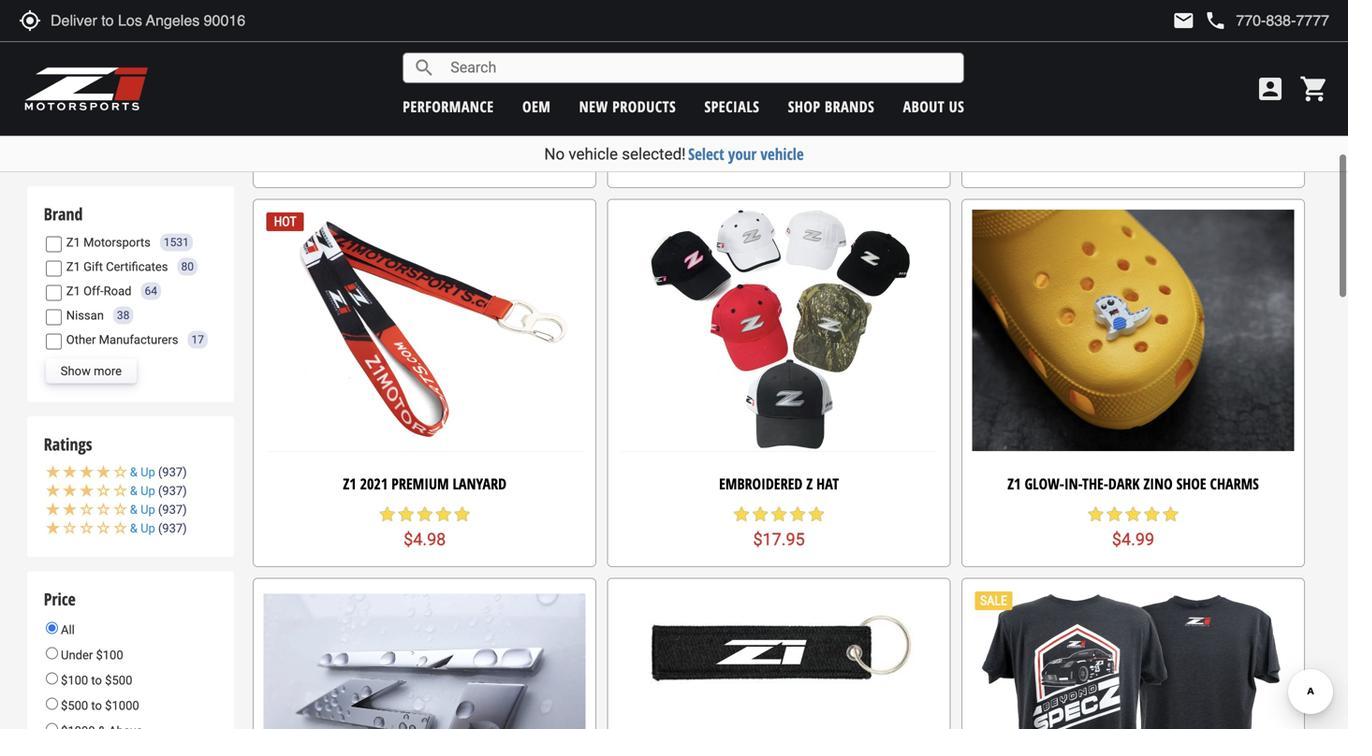 Task type: describe. For each thing, give the bounding box(es) containing it.
1 show from the top
[[61, 21, 91, 35]]

mail phone
[[1173, 9, 1228, 32]]

z1 for z1 gift certificates
[[66, 260, 80, 274]]

dark
[[1109, 474, 1141, 494]]

shop
[[789, 96, 821, 117]]

road
[[104, 284, 132, 298]]

shopping_cart
[[1300, 74, 1330, 104]]

my_location
[[19, 9, 41, 32]]

specials link
[[705, 96, 760, 117]]

z1 for z1 performance
[[44, 90, 59, 113]]

us
[[950, 96, 965, 117]]

z1 2021 premium lanyard
[[343, 474, 507, 494]]

2 more from the top
[[94, 364, 122, 378]]

Search search field
[[436, 53, 964, 82]]

search
[[413, 57, 436, 79]]

new products
[[580, 96, 677, 117]]

vehicle inside no vehicle selected! select your vehicle
[[569, 145, 618, 163]]

about us
[[904, 96, 965, 117]]

2 & from the top
[[130, 485, 138, 499]]

shop brands link
[[789, 96, 875, 117]]

80
[[181, 260, 194, 274]]

$1000
[[105, 699, 139, 713]]

z1 for z1 motorsports
[[66, 235, 80, 249]]

license
[[725, 94, 771, 114]]

shopping_cart link
[[1296, 74, 1330, 104]]

shoe
[[1177, 474, 1207, 494]]

hat
[[817, 474, 839, 494]]

performance
[[403, 96, 494, 117]]

all
[[58, 623, 75, 637]]

4 & up 937 from the top
[[130, 522, 183, 536]]

under  $100
[[58, 649, 123, 663]]

phone link
[[1205, 9, 1330, 32]]

$17.95
[[754, 530, 805, 550]]

under
[[61, 649, 93, 663]]

z1 motorsports 10 inch decals - pair
[[306, 94, 544, 114]]

z1 performance
[[44, 90, 147, 113]]

z1 for z1 products
[[142, 127, 156, 141]]

1 vertical spatial $100
[[61, 674, 88, 688]]

performance link
[[403, 96, 494, 117]]

price
[[44, 588, 76, 611]]

no
[[545, 145, 565, 163]]

inch
[[430, 94, 459, 114]]

new
[[580, 96, 609, 117]]

4 & from the top
[[130, 522, 138, 536]]

1 up from the top
[[141, 466, 155, 480]]

gift
[[83, 260, 103, 274]]

38
[[117, 309, 130, 322]]

2 show from the top
[[61, 364, 91, 378]]

1 horizontal spatial $100
[[96, 649, 123, 663]]

in-
[[1065, 474, 1083, 494]]

1 $2 from the left
[[416, 151, 435, 170]]

other manufacturers
[[66, 333, 178, 347]]

products
[[613, 96, 677, 117]]

lanyard
[[453, 474, 507, 494]]

embroidered
[[720, 474, 803, 494]]

z1 motorsports
[[66, 235, 151, 249]]

other
[[66, 333, 96, 347]]

about
[[904, 96, 945, 117]]

3 & up 937 from the top
[[130, 503, 183, 517]]

1531
[[164, 236, 189, 249]]

4 up from the top
[[141, 522, 155, 536]]

account_box
[[1256, 74, 1286, 104]]

star star star star star $5
[[733, 126, 826, 170]]

1 & up 937 from the top
[[130, 466, 183, 480]]

2021
[[360, 474, 388, 494]]

z1 off-road
[[66, 284, 132, 298]]

$100 to $500
[[58, 674, 132, 688]]

motorsports for z1 motorsports 10 inch decals - pair
[[323, 94, 409, 114]]

10
[[412, 94, 426, 114]]

3 up from the top
[[141, 503, 155, 517]]



Task type: locate. For each thing, give the bounding box(es) containing it.
z1 for z1 license plate frame
[[708, 94, 721, 114]]

new products link
[[580, 96, 677, 117]]

more
[[94, 21, 122, 35], [94, 364, 122, 378]]

$500 up $1000
[[105, 674, 132, 688]]

$4.99
[[1113, 530, 1155, 550]]

2 & up 937 from the top
[[130, 485, 183, 499]]

off-
[[83, 284, 104, 298]]

$4.98
[[404, 530, 446, 550]]

-
[[509, 94, 513, 114]]

$500
[[105, 674, 132, 688], [61, 699, 88, 713]]

1 more from the top
[[94, 21, 122, 35]]

show more up z1 motorsports logo
[[61, 21, 122, 35]]

decals
[[463, 94, 505, 114]]

1 vertical spatial to
[[91, 699, 102, 713]]

show more button up z1 motorsports logo
[[46, 16, 137, 40]]

1 show more from the top
[[61, 21, 122, 35]]

$500 to $1000
[[58, 699, 139, 713]]

star star star star star $17.95
[[733, 505, 826, 550]]

about us link
[[904, 96, 965, 117]]

$2
[[416, 151, 435, 170], [1125, 151, 1143, 170]]

2 up from the top
[[141, 485, 155, 499]]

64
[[145, 285, 157, 298]]

show right my_location
[[61, 21, 91, 35]]

1 horizontal spatial star star star star star
[[1087, 126, 1181, 144]]

None checkbox
[[46, 237, 62, 253], [46, 285, 62, 301], [46, 310, 62, 326], [46, 334, 62, 350], [46, 237, 62, 253], [46, 285, 62, 301], [46, 310, 62, 326], [46, 334, 62, 350]]

selected!
[[622, 145, 686, 163]]

& up 937
[[130, 466, 183, 480], [130, 485, 183, 499], [130, 503, 183, 517], [130, 522, 183, 536]]

manufacturers
[[99, 333, 178, 347]]

1 horizontal spatial $2
[[1125, 151, 1143, 170]]

frame
[[812, 94, 851, 114]]

vehicle right no
[[569, 145, 618, 163]]

0 horizontal spatial motorsports
[[83, 235, 151, 249]]

1 vertical spatial more
[[94, 364, 122, 378]]

mail
[[1173, 9, 1196, 32]]

$5
[[770, 151, 789, 170]]

oem
[[523, 96, 551, 117]]

brand
[[44, 203, 83, 226]]

0 horizontal spatial star star star star star
[[378, 126, 472, 144]]

select
[[689, 143, 725, 165]]

2 937 from the top
[[162, 485, 183, 499]]

3 & from the top
[[130, 503, 138, 517]]

$100 up $100 to $500
[[96, 649, 123, 663]]

to for $100
[[91, 674, 102, 688]]

17
[[192, 334, 204, 347]]

z1 for z1 2021 premium lanyard
[[343, 474, 357, 494]]

star star star star star $4.99
[[1087, 505, 1181, 550]]

show more button down "other"
[[46, 359, 137, 384]]

1 vertical spatial $500
[[61, 699, 88, 713]]

more down other manufacturers
[[94, 364, 122, 378]]

1 star star star star star from the left
[[378, 126, 472, 144]]

937
[[162, 466, 183, 480], [162, 485, 183, 499], [162, 503, 183, 517], [162, 522, 183, 536]]

mail link
[[1173, 9, 1196, 32]]

None radio
[[46, 724, 58, 730]]

show more for 2nd show more button from the top
[[61, 364, 122, 378]]

nissan
[[66, 309, 104, 323]]

premium
[[392, 474, 449, 494]]

0 vertical spatial show more
[[61, 21, 122, 35]]

z1 for z1 off-road
[[66, 284, 80, 298]]

motorsports left 10 on the top left of the page
[[323, 94, 409, 114]]

None checkbox
[[46, 261, 62, 277]]

None radio
[[46, 622, 58, 635], [46, 648, 58, 660], [46, 673, 58, 685], [46, 698, 58, 711], [46, 622, 58, 635], [46, 648, 58, 660], [46, 673, 58, 685], [46, 698, 58, 711]]

3 937 from the top
[[162, 503, 183, 517]]

phone
[[1205, 9, 1228, 32]]

1 vertical spatial motorsports
[[83, 235, 151, 249]]

0 vertical spatial motorsports
[[323, 94, 409, 114]]

star star star star star $4.98
[[378, 505, 472, 550]]

z1 gift certificates
[[66, 260, 168, 274]]

0 horizontal spatial $2
[[416, 151, 435, 170]]

1 show more button from the top
[[46, 16, 137, 40]]

up
[[141, 466, 155, 480], [141, 485, 155, 499], [141, 503, 155, 517], [141, 522, 155, 536]]

z1 glow-in-the-dark zino shoe charms
[[1008, 474, 1260, 494]]

0 horizontal spatial $500
[[61, 699, 88, 713]]

0 vertical spatial $100
[[96, 649, 123, 663]]

0 vertical spatial show more button
[[46, 16, 137, 40]]

embroidered z hat
[[720, 474, 839, 494]]

2 to from the top
[[91, 699, 102, 713]]

0 horizontal spatial $100
[[61, 674, 88, 688]]

z1 products
[[142, 127, 208, 141]]

4 937 from the top
[[162, 522, 183, 536]]

2 star star star star star from the left
[[1087, 126, 1181, 144]]

oem link
[[523, 96, 551, 117]]

$500 down $100 to $500
[[61, 699, 88, 713]]

zino
[[1144, 474, 1173, 494]]

show more button
[[46, 16, 137, 40], [46, 359, 137, 384]]

0 vertical spatial $500
[[105, 674, 132, 688]]

0 vertical spatial show
[[61, 21, 91, 35]]

vehicle
[[761, 143, 804, 165], [569, 145, 618, 163]]

z1 for z1 motorsports 10 inch decals - pair
[[306, 94, 319, 114]]

specials
[[705, 96, 760, 117]]

glow-
[[1025, 474, 1065, 494]]

z1 for z1 glow-in-the-dark zino shoe charms
[[1008, 474, 1022, 494]]

plate
[[774, 94, 808, 114]]

your
[[729, 143, 757, 165]]

0 vertical spatial more
[[94, 21, 122, 35]]

1 937 from the top
[[162, 466, 183, 480]]

2 show more from the top
[[61, 364, 122, 378]]

motorsports up z1 gift certificates
[[83, 235, 151, 249]]

to down $100 to $500
[[91, 699, 102, 713]]

to
[[91, 674, 102, 688], [91, 699, 102, 713]]

performance
[[63, 90, 147, 113]]

to for $500
[[91, 699, 102, 713]]

show more down "other"
[[61, 364, 122, 378]]

1 to from the top
[[91, 674, 102, 688]]

show down "other"
[[61, 364, 91, 378]]

z1
[[44, 90, 59, 113], [306, 94, 319, 114], [708, 94, 721, 114], [142, 127, 156, 141], [66, 235, 80, 249], [66, 260, 80, 274], [66, 284, 80, 298], [343, 474, 357, 494], [1008, 474, 1022, 494]]

0 horizontal spatial vehicle
[[569, 145, 618, 163]]

show more
[[61, 21, 122, 35], [61, 364, 122, 378]]

z1 license plate frame
[[708, 94, 851, 114]]

show
[[61, 21, 91, 35], [61, 364, 91, 378]]

charms
[[1211, 474, 1260, 494]]

the-
[[1083, 474, 1109, 494]]

1 horizontal spatial vehicle
[[761, 143, 804, 165]]

select your vehicle link
[[689, 143, 804, 165]]

1 horizontal spatial $500
[[105, 674, 132, 688]]

z1 motorsports logo image
[[23, 66, 149, 112]]

1 horizontal spatial motorsports
[[323, 94, 409, 114]]

0 vertical spatial to
[[91, 674, 102, 688]]

&
[[130, 466, 138, 480], [130, 485, 138, 499], [130, 503, 138, 517], [130, 522, 138, 536]]

show more for 1st show more button
[[61, 21, 122, 35]]

motorsports for z1 motorsports
[[83, 235, 151, 249]]

2 show more button from the top
[[46, 359, 137, 384]]

z
[[807, 474, 813, 494]]

ratings
[[44, 433, 92, 456]]

no vehicle selected! select your vehicle
[[545, 143, 804, 165]]

1 vertical spatial show more
[[61, 364, 122, 378]]

1 vertical spatial show
[[61, 364, 91, 378]]

certificates
[[106, 260, 168, 274]]

$100
[[96, 649, 123, 663], [61, 674, 88, 688]]

to up $500 to $1000
[[91, 674, 102, 688]]

brands
[[825, 96, 875, 117]]

pair
[[517, 94, 544, 114]]

account_box link
[[1252, 74, 1291, 104]]

$100 down under
[[61, 674, 88, 688]]

2 $2 from the left
[[1125, 151, 1143, 170]]

vehicle right your
[[761, 143, 804, 165]]

1 vertical spatial show more button
[[46, 359, 137, 384]]

1 & from the top
[[130, 466, 138, 480]]

products
[[159, 127, 208, 141]]

shop brands
[[789, 96, 875, 117]]

more up z1 motorsports logo
[[94, 21, 122, 35]]



Task type: vqa. For each thing, say whether or not it's contained in the screenshot.
Nissan R35 Gtr Gt-R Awd Twin Turbo 2009 2010 2011 2012 2013 2014 2015 2016 2017 2018 2019 2020 Vr38Dett Z1 Motorsports 'image'
no



